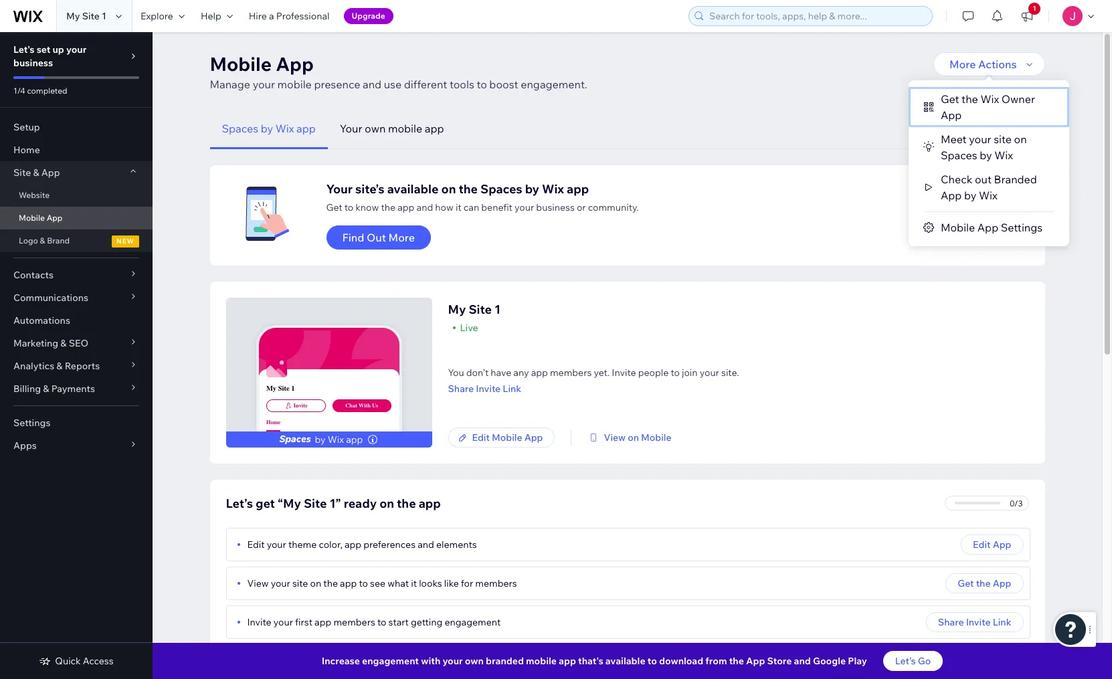 Task type: locate. For each thing, give the bounding box(es) containing it.
site
[[82, 10, 100, 22], [13, 167, 31, 179], [469, 302, 492, 317], [278, 384, 290, 393], [304, 496, 327, 511]]

site down get the wix owner app button
[[994, 133, 1012, 146]]

how
[[435, 201, 454, 214]]

on inside your site's available on the spaces by wix app get to know the app and how it can benefit your business or community.
[[441, 181, 456, 197]]

app left store
[[746, 655, 765, 667]]

and inside mobile app manage your mobile presence and use different tools to boost engagement.
[[363, 78, 382, 91]]

spaces up benefit
[[481, 181, 522, 197]]

and
[[363, 78, 382, 91], [417, 201, 433, 214], [418, 539, 434, 551], [794, 655, 811, 667]]

0 horizontal spatial spaces
[[222, 122, 258, 135]]

1 horizontal spatial own
[[465, 655, 484, 667]]

your right "meet"
[[969, 133, 992, 146]]

or
[[577, 201, 586, 214]]

0 vertical spatial view
[[604, 432, 626, 444]]

1 vertical spatial own
[[465, 655, 484, 667]]

menu
[[909, 87, 1070, 240]]

store
[[767, 655, 792, 667]]

settings down branded
[[1001, 221, 1043, 234]]

0 horizontal spatial members
[[334, 616, 375, 629]]

spaces down the manage
[[222, 122, 258, 135]]

&
[[33, 167, 39, 179], [40, 236, 45, 246], [60, 337, 67, 349], [56, 360, 63, 372], [43, 383, 49, 395]]

to inside mobile app manage your mobile presence and use different tools to boost engagement.
[[477, 78, 487, 91]]

upgrade button
[[344, 8, 393, 24]]

1 vertical spatial it
[[411, 578, 417, 590]]

and left use
[[363, 78, 382, 91]]

chat
[[346, 403, 357, 409]]

spaces down "meet"
[[941, 149, 978, 162]]

0 vertical spatial home
[[13, 144, 40, 156]]

edit down get
[[247, 539, 265, 551]]

1 horizontal spatial business
[[536, 201, 575, 214]]

& inside popup button
[[60, 337, 67, 349]]

1 vertical spatial business
[[536, 201, 575, 214]]

app inside mobile app manage your mobile presence and use different tools to boost engagement.
[[276, 52, 314, 76]]

0 vertical spatial members
[[550, 367, 592, 379]]

0 vertical spatial mobile
[[277, 78, 312, 91]]

members up the increase
[[334, 616, 375, 629]]

app inside get the wix owner app
[[941, 108, 962, 122]]

share invite link button down 'yet.'
[[448, 383, 739, 395]]

share down the you
[[448, 383, 474, 395]]

share inside you don't have any app members yet. invite people to join your site. share invite link
[[448, 383, 474, 395]]

use
[[384, 78, 402, 91]]

set
[[37, 44, 50, 56]]

wix inside get the wix owner app
[[981, 92, 999, 106]]

& for analytics
[[56, 360, 63, 372]]

1 vertical spatial share
[[938, 616, 964, 629]]

actions
[[979, 58, 1017, 71]]

wix inside tab list
[[276, 122, 294, 135]]

members left 'yet.'
[[550, 367, 592, 379]]

share down get the app button
[[938, 616, 964, 629]]

1 horizontal spatial share invite link button
[[926, 612, 1024, 633]]

mobile for mobile app settings
[[941, 221, 975, 234]]

mobile inside mobile app link
[[19, 213, 45, 223]]

& up website
[[33, 167, 39, 179]]

0 horizontal spatial more
[[389, 231, 415, 244]]

your inside your site's available on the spaces by wix app get to know the app and how it can benefit your business or community.
[[515, 201, 534, 214]]

see
[[370, 578, 386, 590]]

2 horizontal spatial members
[[550, 367, 592, 379]]

mobile down check
[[941, 221, 975, 234]]

by wix app
[[315, 434, 363, 446]]

2 horizontal spatial spaces
[[941, 149, 978, 162]]

0 vertical spatial get
[[941, 92, 960, 106]]

1 vertical spatial members
[[475, 578, 517, 590]]

increase
[[322, 655, 360, 667]]

1 vertical spatial mobile
[[388, 122, 422, 135]]

1 horizontal spatial mobile
[[388, 122, 422, 135]]

1 vertical spatial my
[[448, 302, 466, 317]]

getting
[[411, 616, 443, 629]]

0 vertical spatial engagement
[[445, 616, 501, 629]]

invite your first app members to start getting engagement
[[247, 616, 501, 629]]

the
[[962, 92, 978, 106], [459, 181, 478, 197], [381, 201, 396, 214], [397, 496, 416, 511], [324, 578, 338, 590], [976, 578, 991, 590], [729, 655, 744, 667]]

site for spaces
[[994, 133, 1012, 146]]

mobile left presence
[[277, 78, 312, 91]]

site & app button
[[0, 161, 153, 184]]

0 horizontal spatial mobile
[[277, 78, 312, 91]]

1 vertical spatial my site 1
[[448, 302, 501, 317]]

1 vertical spatial share invite link button
[[926, 612, 1024, 633]]

meet
[[941, 133, 967, 146]]

let's left get
[[226, 496, 253, 511]]

1 horizontal spatial settings
[[1001, 221, 1043, 234]]

business down the 'let's'
[[13, 57, 53, 69]]

it
[[456, 201, 462, 214], [411, 578, 417, 590]]

edit inside edit app button
[[973, 539, 991, 551]]

1 horizontal spatial engagement
[[445, 616, 501, 629]]

website
[[19, 190, 50, 200]]

tab list
[[210, 108, 1045, 149]]

1 vertical spatial spaces
[[941, 149, 978, 162]]

it right "what"
[[411, 578, 417, 590]]

invite
[[612, 367, 636, 379], [476, 383, 501, 395], [294, 403, 308, 409], [247, 616, 272, 629], [966, 616, 991, 629]]

0 vertical spatial it
[[456, 201, 462, 214]]

site down theme
[[292, 578, 308, 590]]

wix inside your site's available on the spaces by wix app get to know the app and how it can benefit your business or community.
[[542, 181, 564, 197]]

and right store
[[794, 655, 811, 667]]

1 horizontal spatial link
[[993, 616, 1012, 629]]

1 vertical spatial settings
[[13, 417, 50, 429]]

app left see
[[340, 578, 357, 590]]

members inside you don't have any app members yet. invite people to join your site. share invite link
[[550, 367, 592, 379]]

to inside you don't have any app members yet. invite people to join your site. share invite link
[[671, 367, 680, 379]]

link inside button
[[993, 616, 1012, 629]]

2 vertical spatial get
[[958, 578, 974, 590]]

0 vertical spatial settings
[[1001, 221, 1043, 234]]

available right 'that's'
[[606, 655, 646, 667]]

invite right 'yet.'
[[612, 367, 636, 379]]

0 horizontal spatial settings
[[13, 417, 50, 429]]

your inside your site's available on the spaces by wix app get to know the app and how it can benefit your business or community.
[[326, 181, 353, 197]]

help
[[201, 10, 221, 22]]

your right join
[[700, 367, 719, 379]]

1 vertical spatial site
[[292, 578, 308, 590]]

get left the know
[[326, 201, 342, 214]]

& left seo
[[60, 337, 67, 349]]

find out more
[[342, 231, 415, 244]]

get the wix owner app button
[[909, 87, 1070, 127]]

engagement down start
[[362, 655, 419, 667]]

engagement.
[[521, 78, 588, 91]]

let's left go
[[895, 655, 916, 667]]

1 vertical spatial link
[[993, 616, 1012, 629]]

to right tools
[[477, 78, 487, 91]]

& right billing
[[43, 383, 49, 395]]

view on mobile button
[[588, 432, 672, 444]]

your inside button
[[340, 122, 362, 135]]

& left reports
[[56, 360, 63, 372]]

mobile up the manage
[[210, 52, 272, 76]]

get inside get the wix owner app
[[941, 92, 960, 106]]

0 vertical spatial link
[[503, 383, 522, 395]]

view your site on the app to see what it looks like for members
[[247, 578, 517, 590]]

your own mobile app
[[340, 122, 444, 135]]

0 vertical spatial business
[[13, 57, 53, 69]]

0/3
[[1010, 498, 1023, 508]]

mobile for mobile app manage your mobile presence and use different tools to boost engagement.
[[210, 52, 272, 76]]

more left "actions"
[[950, 58, 976, 71]]

available inside your site's available on the spaces by wix app get to know the app and how it can benefit your business or community.
[[387, 181, 439, 197]]

mobile down website
[[19, 213, 45, 223]]

0 horizontal spatial own
[[365, 122, 386, 135]]

2 vertical spatial my
[[266, 384, 276, 393]]

members right 'for' at the left bottom of page
[[475, 578, 517, 590]]

wix inside meet your site on spaces by wix
[[995, 149, 1013, 162]]

payments
[[51, 383, 95, 395]]

elements
[[436, 539, 477, 551]]

"my
[[278, 496, 301, 511]]

any
[[514, 367, 529, 379]]

mobile down have
[[492, 432, 522, 444]]

0 vertical spatial my
[[66, 10, 80, 22]]

view for view your site on the app to see what it looks like for members
[[247, 578, 269, 590]]

link down any
[[503, 383, 522, 395]]

to left see
[[359, 578, 368, 590]]

app inside you don't have any app members yet. invite people to join your site. share invite link
[[531, 367, 548, 379]]

get the app button
[[946, 574, 1024, 594]]

settings
[[1001, 221, 1043, 234], [13, 417, 50, 429]]

mobile
[[277, 78, 312, 91], [388, 122, 422, 135], [526, 655, 557, 667]]

1 horizontal spatial more
[[950, 58, 976, 71]]

help button
[[193, 0, 241, 32]]

let's inside button
[[895, 655, 916, 667]]

more right the 'out'
[[389, 231, 415, 244]]

the right from
[[729, 655, 744, 667]]

mobile app settings
[[941, 221, 1043, 234]]

app up website
[[41, 167, 60, 179]]

1 vertical spatial let's
[[895, 655, 916, 667]]

1
[[1033, 4, 1036, 13], [102, 10, 106, 22], [495, 302, 501, 317], [291, 384, 295, 393]]

1 vertical spatial get
[[326, 201, 342, 214]]

and inside your site's available on the spaces by wix app get to know the app and how it can benefit your business or community.
[[417, 201, 433, 214]]

looks
[[419, 578, 442, 590]]

2 horizontal spatial edit
[[973, 539, 991, 551]]

& right logo
[[40, 236, 45, 246]]

2 horizontal spatial mobile
[[526, 655, 557, 667]]

1 vertical spatial more
[[389, 231, 415, 244]]

0 vertical spatial let's
[[226, 496, 253, 511]]

0 horizontal spatial view
[[247, 578, 269, 590]]

1 horizontal spatial site
[[994, 133, 1012, 146]]

mobile right the 'branded'
[[526, 655, 557, 667]]

link
[[503, 383, 522, 395], [993, 616, 1012, 629]]

app down presence
[[297, 122, 316, 135]]

and left how
[[417, 201, 433, 214]]

on
[[1014, 133, 1027, 146], [441, 181, 456, 197], [628, 432, 639, 444], [380, 496, 394, 511], [310, 578, 321, 590]]

0 vertical spatial own
[[365, 122, 386, 135]]

app up "meet"
[[941, 108, 962, 122]]

settings up apps
[[13, 417, 50, 429]]

mobile inside mobile app settings button
[[941, 221, 975, 234]]

it inside your site's available on the spaces by wix app get to know the app and how it can benefit your business or community.
[[456, 201, 462, 214]]

share invite link button down get the app button
[[926, 612, 1024, 633]]

mobile
[[210, 52, 272, 76], [19, 213, 45, 223], [941, 221, 975, 234], [492, 432, 522, 444], [641, 432, 672, 444]]

1 vertical spatial your
[[326, 181, 353, 197]]

app down different
[[425, 122, 444, 135]]

the down color,
[[324, 578, 338, 590]]

edit down don't
[[472, 432, 490, 444]]

0 horizontal spatial engagement
[[362, 655, 419, 667]]

let's for let's get "my site 1" ready on the app
[[226, 496, 253, 511]]

app up the or
[[567, 181, 589, 197]]

app down any
[[525, 432, 543, 444]]

spaces
[[222, 122, 258, 135], [941, 149, 978, 162], [481, 181, 522, 197]]

1 vertical spatial available
[[606, 655, 646, 667]]

view
[[604, 432, 626, 444], [247, 578, 269, 590]]

& for marketing
[[60, 337, 67, 349]]

community.
[[588, 201, 639, 214]]

0 vertical spatial spaces
[[222, 122, 258, 135]]

my site 1
[[66, 10, 106, 22], [448, 302, 501, 317], [266, 384, 295, 393]]

the up can
[[459, 181, 478, 197]]

for
[[461, 578, 473, 590]]

0 vertical spatial my site 1
[[66, 10, 106, 22]]

1 horizontal spatial edit
[[472, 432, 490, 444]]

1 horizontal spatial let's
[[895, 655, 916, 667]]

app inside dropdown button
[[41, 167, 60, 179]]

edit
[[472, 432, 490, 444], [247, 539, 265, 551], [973, 539, 991, 551]]

to left join
[[671, 367, 680, 379]]

0 horizontal spatial site
[[292, 578, 308, 590]]

0 vertical spatial available
[[387, 181, 439, 197]]

1 horizontal spatial my
[[266, 384, 276, 393]]

your down presence
[[340, 122, 362, 135]]

1 horizontal spatial view
[[604, 432, 626, 444]]

1 horizontal spatial it
[[456, 201, 462, 214]]

2 vertical spatial mobile
[[526, 655, 557, 667]]

own
[[365, 122, 386, 135], [465, 655, 484, 667]]

1 horizontal spatial share
[[938, 616, 964, 629]]

billing & payments
[[13, 383, 95, 395]]

site & app
[[13, 167, 60, 179]]

get up "meet"
[[941, 92, 960, 106]]

0 horizontal spatial share
[[448, 383, 474, 395]]

0 horizontal spatial it
[[411, 578, 417, 590]]

app right any
[[531, 367, 548, 379]]

2 vertical spatial my site 1
[[266, 384, 295, 393]]

2 horizontal spatial my
[[448, 302, 466, 317]]

available up how
[[387, 181, 439, 197]]

1 vertical spatial home
[[266, 420, 281, 426]]

2 vertical spatial spaces
[[481, 181, 522, 197]]

edit app button
[[961, 535, 1024, 555]]

more actions button
[[934, 52, 1045, 76]]

engagement down 'for' at the left bottom of page
[[445, 616, 501, 629]]

edit up get the app button
[[973, 539, 991, 551]]

can
[[464, 201, 479, 214]]

own left the 'branded'
[[465, 655, 484, 667]]

app down check
[[941, 189, 962, 202]]

edit inside edit mobile app button
[[472, 432, 490, 444]]

invite down don't
[[476, 383, 501, 395]]

app inside check out branded app by wix
[[941, 189, 962, 202]]

0 vertical spatial your
[[340, 122, 362, 135]]

more
[[950, 58, 976, 71], [389, 231, 415, 244]]

your right up
[[66, 44, 87, 56]]

0 horizontal spatial link
[[503, 383, 522, 395]]

live
[[460, 322, 478, 334]]

completed
[[27, 86, 67, 96]]

0 horizontal spatial home
[[13, 144, 40, 156]]

your right benefit
[[515, 201, 534, 214]]

0 horizontal spatial business
[[13, 57, 53, 69]]

your right with
[[443, 655, 463, 667]]

2 horizontal spatial my site 1
[[448, 302, 501, 317]]

share inside button
[[938, 616, 964, 629]]

site inside meet your site on spaces by wix
[[994, 133, 1012, 146]]

more inside popup button
[[950, 58, 976, 71]]

your left theme
[[267, 539, 286, 551]]

the down more actions
[[962, 92, 978, 106]]

on for wix
[[1014, 133, 1027, 146]]

with
[[359, 403, 371, 409]]

0 vertical spatial share
[[448, 383, 474, 395]]

on inside meet your site on spaces by wix
[[1014, 133, 1027, 146]]

0 vertical spatial more
[[950, 58, 976, 71]]

0 horizontal spatial my site 1
[[66, 10, 106, 22]]

0 horizontal spatial let's
[[226, 496, 253, 511]]

business left the or
[[536, 201, 575, 214]]

sidebar element
[[0, 32, 153, 679]]

people
[[638, 367, 669, 379]]

get inside your site's available on the spaces by wix app get to know the app and how it can benefit your business or community.
[[326, 201, 342, 214]]

edit for edit your theme color, app preferences and elements
[[247, 539, 265, 551]]

0 horizontal spatial edit
[[247, 539, 265, 551]]

communications button
[[0, 286, 153, 309]]

app down the hire a professional link
[[276, 52, 314, 76]]

your right the manage
[[253, 78, 275, 91]]

1 vertical spatial view
[[247, 578, 269, 590]]

own down use
[[365, 122, 386, 135]]

1 horizontal spatial spaces
[[481, 181, 522, 197]]

invite inside share invite link button
[[966, 616, 991, 629]]

mobile inside mobile app manage your mobile presence and use different tools to boost engagement.
[[210, 52, 272, 76]]

to left the know
[[345, 201, 354, 214]]

branded
[[994, 173, 1037, 186]]

invite left first on the bottom left of the page
[[247, 616, 272, 629]]

0 horizontal spatial available
[[387, 181, 439, 197]]

1 inside 1 button
[[1033, 4, 1036, 13]]

your down theme
[[271, 578, 290, 590]]

check
[[941, 173, 973, 186]]

on for to
[[310, 578, 321, 590]]

Search for tools, apps, help & more... field
[[705, 7, 928, 25]]

1 horizontal spatial members
[[475, 578, 517, 590]]

0 horizontal spatial share invite link button
[[448, 383, 739, 395]]

0 vertical spatial share invite link button
[[448, 383, 739, 395]]

it left can
[[456, 201, 462, 214]]

the up share invite link
[[976, 578, 991, 590]]

site.
[[722, 367, 739, 379]]

1 vertical spatial engagement
[[362, 655, 419, 667]]

0 vertical spatial site
[[994, 133, 1012, 146]]

to left start
[[377, 616, 386, 629]]

your left site's at the top left of page
[[326, 181, 353, 197]]

spaces inside meet your site on spaces by wix
[[941, 149, 978, 162]]

link inside you don't have any app members yet. invite people to join your site. share invite link
[[503, 383, 522, 395]]

mobile down use
[[388, 122, 422, 135]]

invite down get the app button
[[966, 616, 991, 629]]

your left first on the bottom left of the page
[[274, 616, 293, 629]]



Task type: describe. For each thing, give the bounding box(es) containing it.
wix inside check out branded app by wix
[[979, 189, 998, 202]]

more inside button
[[389, 231, 415, 244]]

up
[[53, 44, 64, 56]]

edit your theme color, app preferences and elements
[[247, 539, 477, 551]]

mobile for mobile app
[[19, 213, 45, 223]]

the inside get the wix owner app
[[962, 92, 978, 106]]

& for billing
[[43, 383, 49, 395]]

app up elements
[[419, 496, 441, 511]]

edit for edit app
[[973, 539, 991, 551]]

let's set up your business
[[13, 44, 87, 69]]

settings inside mobile app settings button
[[1001, 221, 1043, 234]]

theme
[[288, 539, 317, 551]]

let's for let's go
[[895, 655, 916, 667]]

logo
[[19, 236, 38, 246]]

let's go
[[895, 655, 931, 667]]

hire
[[249, 10, 267, 22]]

seo
[[69, 337, 88, 349]]

know
[[356, 201, 379, 214]]

meet your site on spaces by wix
[[941, 133, 1027, 162]]

upgrade
[[352, 11, 385, 21]]

boost
[[490, 78, 518, 91]]

2 vertical spatial members
[[334, 616, 375, 629]]

benefit
[[481, 201, 513, 214]]

mobile app settings button
[[909, 216, 1070, 240]]

like
[[444, 578, 459, 590]]

get
[[256, 496, 275, 511]]

get for get the app
[[958, 578, 974, 590]]

mobile inside button
[[388, 122, 422, 135]]

that's
[[578, 655, 604, 667]]

setup
[[13, 121, 40, 133]]

settings link
[[0, 412, 153, 434]]

you don't have any app members yet. invite people to join your site. share invite link
[[448, 367, 739, 395]]

app right color,
[[345, 539, 362, 551]]

mobile inside mobile app manage your mobile presence and use different tools to boost engagement.
[[277, 78, 312, 91]]

share invite link
[[938, 616, 1012, 629]]

by inside meet your site on spaces by wix
[[980, 149, 992, 162]]

your site's available on the spaces by wix app get to know the app and how it can benefit your business or community.
[[326, 181, 639, 214]]

google
[[813, 655, 846, 667]]

check out branded app by wix
[[941, 173, 1037, 202]]

start
[[389, 616, 409, 629]]

different
[[404, 78, 447, 91]]

spaces inside spaces by wix app button
[[222, 122, 258, 135]]

edit mobile app
[[472, 432, 543, 444]]

go
[[918, 655, 931, 667]]

let's get "my site 1" ready on the app
[[226, 496, 441, 511]]

edit for edit mobile app
[[472, 432, 490, 444]]

your inside mobile app manage your mobile presence and use different tools to boost engagement.
[[253, 78, 275, 91]]

mobile inside edit mobile app button
[[492, 432, 522, 444]]

new
[[116, 237, 135, 246]]

tab list containing spaces by wix app
[[210, 108, 1045, 149]]

join
[[682, 367, 698, 379]]

1 horizontal spatial available
[[606, 655, 646, 667]]

preferences
[[364, 539, 416, 551]]

get for get the wix owner app
[[941, 92, 960, 106]]

business inside your site's available on the spaces by wix app get to know the app and how it can benefit your business or community.
[[536, 201, 575, 214]]

invite left chat
[[294, 403, 308, 409]]

owner
[[1002, 92, 1035, 106]]

site for the
[[292, 578, 308, 590]]

1 horizontal spatial home
[[266, 420, 281, 426]]

own inside your own mobile app button
[[365, 122, 386, 135]]

presence
[[314, 78, 360, 91]]

by inside your site's available on the spaces by wix app get to know the app and how it can benefit your business or community.
[[525, 181, 540, 197]]

analytics & reports button
[[0, 355, 153, 378]]

what
[[388, 578, 409, 590]]

find
[[342, 231, 364, 244]]

yet.
[[594, 367, 610, 379]]

professional
[[276, 10, 330, 22]]

view for view on mobile
[[604, 432, 626, 444]]

and left elements
[[418, 539, 434, 551]]

app up "brand"
[[47, 213, 63, 223]]

apps button
[[0, 434, 153, 457]]

site's
[[355, 181, 385, 197]]

ready
[[344, 496, 377, 511]]

edit mobile app button
[[448, 428, 555, 448]]

app up get the app button
[[993, 539, 1012, 551]]

marketing & seo button
[[0, 332, 153, 355]]

app right first on the bottom left of the page
[[315, 616, 332, 629]]

on for by
[[441, 181, 456, 197]]

your inside meet your site on spaces by wix
[[969, 133, 992, 146]]

to left download in the right of the page
[[648, 655, 657, 667]]

settings inside "sidebar" element
[[13, 417, 50, 429]]

the right the know
[[381, 201, 396, 214]]

marketing
[[13, 337, 58, 349]]

out
[[975, 173, 992, 186]]

setup link
[[0, 116, 153, 139]]

automations
[[13, 315, 70, 327]]

site inside dropdown button
[[13, 167, 31, 179]]

a
[[269, 10, 274, 22]]

find out more button
[[326, 226, 431, 250]]

spaces by wix app button
[[210, 108, 328, 149]]

the up 'preferences'
[[397, 496, 416, 511]]

1/4 completed
[[13, 86, 67, 96]]

app left how
[[398, 201, 415, 214]]

billing
[[13, 383, 41, 395]]

you
[[448, 367, 464, 379]]

us
[[372, 403, 378, 409]]

spaces by wix app
[[222, 122, 316, 135]]

spaces inside your site's available on the spaces by wix app get to know the app and how it can benefit your business or community.
[[481, 181, 522, 197]]

analytics
[[13, 360, 54, 372]]

apps
[[13, 440, 37, 452]]

& for logo
[[40, 236, 45, 246]]

automations link
[[0, 309, 153, 332]]

0 horizontal spatial my
[[66, 10, 80, 22]]

app left 'that's'
[[559, 655, 576, 667]]

analytics & reports
[[13, 360, 100, 372]]

home inside "sidebar" element
[[13, 144, 40, 156]]

quick access
[[55, 655, 114, 667]]

to inside your site's available on the spaces by wix app get to know the app and how it can benefit your business or community.
[[345, 201, 354, 214]]

contacts
[[13, 269, 54, 281]]

manage
[[210, 78, 250, 91]]

first
[[295, 616, 313, 629]]

menu containing get the wix owner app
[[909, 87, 1070, 240]]

your inside you don't have any app members yet. invite people to join your site. share invite link
[[700, 367, 719, 379]]

app down chat
[[346, 434, 363, 446]]

hire a professional
[[249, 10, 330, 22]]

mobile down people
[[641, 432, 672, 444]]

let's go button
[[883, 651, 943, 671]]

get the wix owner app
[[941, 92, 1035, 122]]

billing & payments button
[[0, 378, 153, 400]]

your for own
[[340, 122, 362, 135]]

meet your site on spaces by wix button
[[909, 127, 1070, 167]]

by inside check out branded app by wix
[[964, 189, 977, 202]]

marketing & seo
[[13, 337, 88, 349]]

app down check out branded app by wix
[[978, 221, 999, 234]]

quick access button
[[39, 655, 114, 667]]

your for site's
[[326, 181, 353, 197]]

color,
[[319, 539, 343, 551]]

1 horizontal spatial my site 1
[[266, 384, 295, 393]]

don't
[[466, 367, 489, 379]]

view on mobile
[[604, 432, 672, 444]]

mobile app manage your mobile presence and use different tools to boost engagement.
[[210, 52, 588, 91]]

communications
[[13, 292, 88, 304]]

quick
[[55, 655, 81, 667]]

1"
[[330, 496, 341, 511]]

your own mobile app button
[[328, 108, 456, 149]]

hire a professional link
[[241, 0, 338, 32]]

app down edit app button on the bottom right
[[993, 578, 1012, 590]]

by inside spaces by wix app button
[[261, 122, 273, 135]]

get the app
[[958, 578, 1012, 590]]

your inside 'let's set up your business'
[[66, 44, 87, 56]]

& for site
[[33, 167, 39, 179]]

business inside 'let's set up your business'
[[13, 57, 53, 69]]



Task type: vqa. For each thing, say whether or not it's contained in the screenshot.
secure
no



